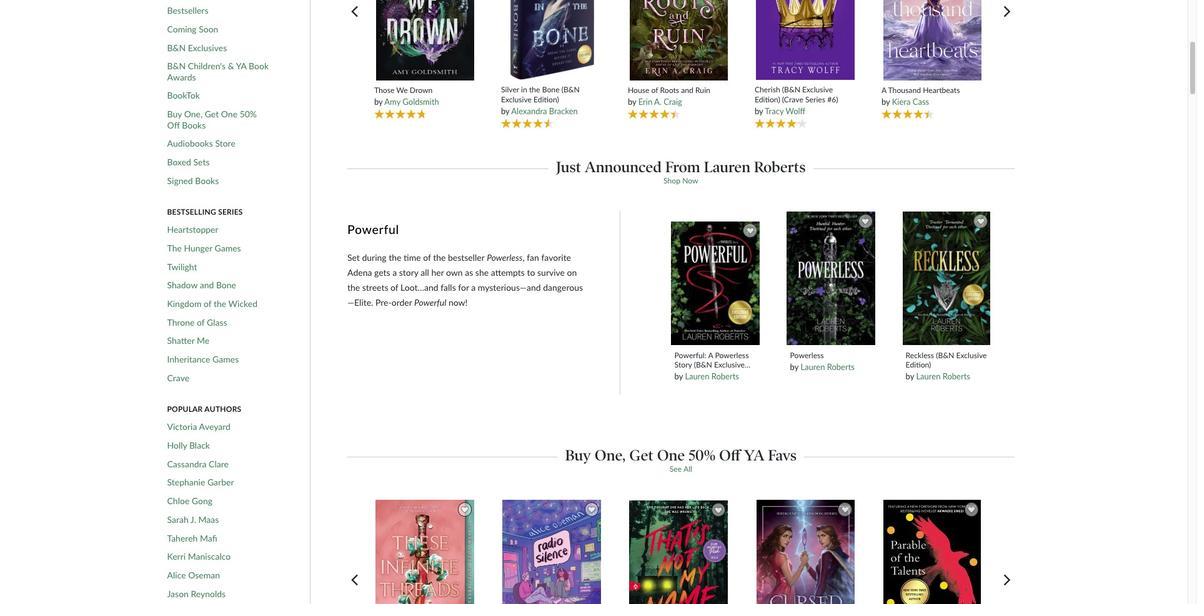 Task type: vqa. For each thing, say whether or not it's contained in the screenshot.
the top stitch
no



Task type: describe. For each thing, give the bounding box(es) containing it.
tracy wolff link
[[765, 106, 806, 116]]

from
[[665, 158, 700, 176]]

lauren down story
[[685, 372, 709, 382]]

buy for ya
[[565, 447, 591, 465]]

of for house of roots and ruin by erin a. craig
[[651, 86, 658, 95]]

by inside a thousand heartbeats by kiera cass
[[882, 97, 890, 107]]

thousand
[[888, 86, 921, 95]]

heartbeats
[[923, 86, 960, 95]]

audiobooks
[[167, 138, 213, 149]]

signed
[[167, 175, 193, 186]]

tahereh
[[167, 533, 198, 544]]

crave link
[[167, 373, 189, 384]]

now!
[[449, 297, 468, 308]]

store
[[215, 138, 235, 149]]

signed books
[[167, 175, 219, 186]]

shatter
[[167, 336, 195, 346]]

holly black link
[[167, 441, 210, 452]]

house
[[628, 86, 649, 95]]

inheritance games link
[[167, 354, 239, 365]]

throne of glass
[[167, 317, 227, 328]]

during
[[362, 252, 387, 263]]

powerful: a powerless story (b&n exclusive edition) image
[[670, 221, 760, 346]]

twilight
[[167, 262, 197, 272]]

victoria
[[167, 422, 197, 433]]

j.
[[190, 515, 196, 525]]

powerful for powerful now!
[[414, 297, 446, 308]]

50% for books
[[240, 109, 257, 119]]

bestselling
[[167, 208, 216, 217]]

one, for ya
[[595, 447, 626, 465]]

the inside the , fan favorite adena gets a story all her own as she attempts to survive on the streets of loot…and falls for a mysterious—and dangerous —elite. pre-order
[[347, 282, 360, 293]]

victoria aveyard
[[167, 422, 230, 433]]

wolff
[[786, 106, 806, 116]]

by lauren roberts
[[675, 372, 739, 382]]

booktok link
[[167, 90, 200, 101]]

throne of glass link
[[167, 317, 227, 328]]

chloe gong link
[[167, 496, 212, 507]]

a thousand heartbeats image
[[883, 0, 982, 81]]

1 vertical spatial a
[[471, 282, 476, 293]]

bestsellers link
[[167, 5, 208, 16]]

&
[[228, 61, 234, 71]]

set during the time of the bestseller powerless
[[347, 252, 523, 263]]

adena
[[347, 267, 372, 278]]

cherish (b&n exclusive edition) (crave series #6) image
[[756, 0, 856, 81]]

on
[[567, 267, 577, 278]]

#6)
[[827, 95, 838, 104]]

maas
[[198, 515, 219, 525]]

victoria aveyard link
[[167, 422, 230, 433]]

powerful: a powerless story (b&n exclusive edition)
[[675, 351, 749, 379]]

by inside cherish (b&n exclusive edition) (crave series #6) by tracy wolff
[[755, 106, 763, 116]]

kingdom of the wicked
[[167, 299, 257, 309]]

edition) inside cherish (b&n exclusive edition) (crave series #6) by tracy wolff
[[755, 95, 780, 104]]

stephanie garber link
[[167, 478, 234, 489]]

exclusive inside cherish (b&n exclusive edition) (crave series #6) by tracy wolff
[[802, 85, 833, 95]]

those
[[374, 86, 395, 95]]

one, for books
[[184, 109, 203, 119]]

reckless (b&n exclusive edition) by lauren roberts
[[906, 351, 987, 382]]

one for books
[[221, 109, 237, 119]]

by inside 'silver in the bone (b&n exclusive edition) by alexandra bracken'
[[501, 106, 509, 116]]

cherish
[[755, 85, 780, 95]]

b&n for b&n children's & ya book awards
[[167, 61, 186, 71]]

buy one, get one 50% off books
[[167, 109, 257, 130]]

a thousand heartbeats link
[[882, 86, 983, 95]]

ya inside b&n children's & ya book awards
[[236, 61, 246, 71]]

kingdom
[[167, 299, 201, 309]]

1 vertical spatial games
[[212, 354, 239, 365]]

cassandra
[[167, 459, 206, 470]]

boxed sets link
[[167, 157, 210, 168]]

oseman
[[188, 570, 220, 581]]

shadow and bone link
[[167, 280, 236, 291]]

clare
[[209, 459, 229, 470]]

twilight link
[[167, 262, 197, 273]]

survive
[[537, 267, 565, 278]]

those we drown by amy goldsmith
[[374, 86, 439, 107]]

bone inside 'silver in the bone (b&n exclusive edition) by alexandra bracken'
[[542, 85, 560, 95]]

black
[[189, 441, 210, 451]]

0 horizontal spatial powerless
[[487, 252, 523, 263]]

(crave
[[782, 95, 803, 104]]

(b&n inside cherish (b&n exclusive edition) (crave series #6) by tracy wolff
[[782, 85, 800, 95]]

garber
[[207, 478, 234, 488]]

of for kingdom of the wicked
[[204, 299, 211, 309]]

goldsmith
[[403, 97, 439, 107]]

buy for books
[[167, 109, 182, 119]]

the for wicked
[[214, 299, 226, 309]]

coming
[[167, 24, 197, 34]]

streets
[[362, 282, 388, 293]]

book
[[249, 61, 269, 71]]

coming soon link
[[167, 24, 218, 35]]

roberts inside powerless by lauren roberts
[[827, 362, 855, 372]]

silver in the bone (b&n exclusive edition) by alexandra bracken
[[501, 85, 580, 116]]

the
[[167, 243, 182, 254]]

a inside a thousand heartbeats by kiera cass
[[882, 86, 886, 95]]

mysterious—and
[[478, 282, 541, 293]]

kerri maniscalco
[[167, 552, 231, 562]]

cursed crowns image
[[756, 500, 855, 605]]

kiera cass link
[[892, 97, 929, 107]]

exclusive inside reckless (b&n exclusive edition) by lauren roberts
[[956, 351, 987, 360]]

tracy
[[765, 106, 784, 116]]

powerless by lauren roberts
[[790, 351, 855, 372]]

get for ya
[[629, 447, 653, 465]]

audiobooks store link
[[167, 138, 235, 149]]

these infinite threads image
[[375, 500, 475, 605]]

of for throne of glass
[[197, 317, 205, 328]]

exclusive inside the powerful: a powerless story (b&n exclusive edition)
[[714, 360, 745, 370]]

bestsellers
[[167, 5, 208, 16]]

a inside the powerful: a powerless story (b&n exclusive edition)
[[708, 351, 713, 360]]

her
[[431, 267, 444, 278]]

1 vertical spatial books
[[195, 175, 219, 186]]

ya inside buy one, get one 50% off ya favs see all
[[744, 447, 765, 465]]

all
[[421, 267, 429, 278]]

reynolds
[[191, 589, 226, 600]]

she
[[475, 267, 489, 278]]

awards
[[167, 72, 196, 82]]

alexandra bracken link
[[511, 106, 578, 116]]

(b&n inside 'silver in the bone (b&n exclusive edition) by alexandra bracken'
[[562, 85, 580, 95]]

popular
[[167, 405, 203, 414]]

gong
[[192, 496, 212, 507]]

announced
[[585, 158, 662, 176]]

glass
[[207, 317, 227, 328]]

chloe gong
[[167, 496, 212, 507]]

falls
[[441, 282, 456, 293]]

—elite.
[[347, 297, 373, 308]]

just
[[556, 158, 581, 176]]

loot…and
[[401, 282, 438, 293]]

parable of the talents image
[[883, 500, 982, 605]]

lauren roberts link for roberts
[[801, 362, 855, 372]]

powerless inside the powerful: a powerless story (b&n exclusive edition)
[[715, 351, 749, 360]]

series inside cherish (b&n exclusive edition) (crave series #6) by tracy wolff
[[805, 95, 825, 104]]

by down story
[[675, 372, 683, 382]]



Task type: locate. For each thing, give the bounding box(es) containing it.
by left erin
[[628, 97, 636, 107]]

edition) inside 'silver in the bone (b&n exclusive edition) by alexandra bracken'
[[534, 95, 559, 104]]

b&n children's & ya book awards
[[167, 61, 269, 82]]

cherish (b&n exclusive edition) (crave series #6) link
[[755, 85, 856, 104]]

lauren inside "just announced from lauren roberts shop now"
[[704, 158, 750, 176]]

powerful up during
[[347, 223, 399, 237]]

crave
[[167, 373, 189, 383]]

50% inside buy one, get one 50% off books
[[240, 109, 257, 119]]

off for books
[[167, 120, 180, 130]]

1 horizontal spatial bone
[[542, 85, 560, 95]]

the for time
[[389, 252, 401, 263]]

1 vertical spatial one
[[657, 447, 685, 465]]

kerri maniscalco link
[[167, 552, 231, 563]]

one up see
[[657, 447, 685, 465]]

0 horizontal spatial buy
[[167, 109, 182, 119]]

1 horizontal spatial off
[[719, 447, 740, 465]]

one for ya
[[657, 447, 685, 465]]

cassandra clare
[[167, 459, 229, 470]]

the for bone
[[529, 85, 540, 95]]

bone up kingdom of the wicked
[[216, 280, 236, 291]]

(b&n up (crave
[[782, 85, 800, 95]]

50% inside buy one, get one 50% off ya favs see all
[[689, 447, 716, 465]]

erin
[[638, 97, 652, 107]]

(b&n up by lauren roberts
[[694, 360, 712, 370]]

ya
[[236, 61, 246, 71], [744, 447, 765, 465]]

those we drown image
[[375, 0, 475, 81]]

bestseller
[[448, 252, 485, 263]]

roberts
[[754, 158, 806, 176], [827, 362, 855, 372], [711, 372, 739, 382], [943, 372, 970, 382]]

of up order
[[391, 282, 398, 293]]

powerful now!
[[414, 297, 468, 308]]

lauren roberts link down powerful:
[[685, 372, 739, 382]]

craig
[[664, 97, 682, 107]]

2 b&n from the top
[[167, 61, 186, 71]]

reckless
[[906, 351, 934, 360]]

1 horizontal spatial lauren roberts link
[[801, 362, 855, 372]]

own
[[446, 267, 463, 278]]

one up store
[[221, 109, 237, 119]]

0 vertical spatial games
[[215, 243, 241, 254]]

get inside buy one, get one 50% off books
[[205, 109, 219, 119]]

by inside reckless (b&n exclusive edition) by lauren roberts
[[906, 372, 914, 382]]

0 vertical spatial one,
[[184, 109, 203, 119]]

edition) down story
[[675, 370, 700, 379]]

one, inside buy one, get one 50% off ya favs see all
[[595, 447, 626, 465]]

lauren roberts link down powerless link
[[801, 362, 855, 372]]

ruin
[[695, 86, 710, 95]]

0 horizontal spatial series
[[218, 208, 243, 217]]

roberts inside reckless (b&n exclusive edition) by lauren roberts
[[943, 372, 970, 382]]

0 horizontal spatial ya
[[236, 61, 246, 71]]

1 vertical spatial ya
[[744, 447, 765, 465]]

and inside house of roots and ruin by erin a. craig
[[681, 86, 693, 95]]

lauren down "reckless"
[[916, 372, 941, 382]]

one,
[[184, 109, 203, 119], [595, 447, 626, 465]]

lauren right from
[[704, 158, 750, 176]]

for
[[458, 282, 469, 293]]

50% up "all"
[[689, 447, 716, 465]]

0 vertical spatial bone
[[542, 85, 560, 95]]

gets
[[374, 267, 390, 278]]

1 horizontal spatial buy
[[565, 447, 591, 465]]

fan
[[527, 252, 539, 263]]

lauren roberts link
[[801, 362, 855, 372], [685, 372, 739, 382], [916, 372, 970, 382]]

games inside "link"
[[215, 243, 241, 254]]

erin a. craig link
[[638, 97, 682, 107]]

edition) down cherish
[[755, 95, 780, 104]]

cassandra clare link
[[167, 459, 229, 470]]

exclusive right "reckless"
[[956, 351, 987, 360]]

b&n exclusives link
[[167, 42, 227, 53]]

off left favs
[[719, 447, 740, 465]]

1 horizontal spatial a
[[882, 86, 886, 95]]

a right powerful:
[[708, 351, 713, 360]]

house of roots and ruin image
[[629, 0, 728, 81]]

games right inheritance at the bottom left
[[212, 354, 239, 365]]

a right for
[[471, 282, 476, 293]]

1 vertical spatial a
[[708, 351, 713, 360]]

booktok
[[167, 90, 200, 101]]

powerful:
[[675, 351, 707, 360]]

that's not my name image
[[629, 500, 729, 605]]

50% for ya
[[689, 447, 716, 465]]

1 horizontal spatial powerless
[[715, 351, 749, 360]]

0 vertical spatial buy
[[167, 109, 182, 119]]

(b&n inside reckless (b&n exclusive edition) by lauren roberts
[[936, 351, 954, 360]]

one inside buy one, get one 50% off ya favs see all
[[657, 447, 685, 465]]

1 vertical spatial off
[[719, 447, 740, 465]]

a right gets
[[393, 267, 397, 278]]

1 vertical spatial series
[[218, 208, 243, 217]]

sets
[[193, 157, 210, 167]]

series right bestselling
[[218, 208, 243, 217]]

silver
[[501, 85, 519, 95]]

now
[[682, 176, 698, 185]]

1 vertical spatial 50%
[[689, 447, 716, 465]]

of left glass on the bottom left
[[197, 317, 205, 328]]

silver in the bone (b&n exclusive edition) image
[[509, 0, 595, 81]]

bone up alexandra bracken link
[[542, 85, 560, 95]]

0 vertical spatial ya
[[236, 61, 246, 71]]

0 horizontal spatial lauren roberts link
[[685, 372, 739, 382]]

0 vertical spatial books
[[182, 120, 206, 130]]

bone
[[542, 85, 560, 95], [216, 280, 236, 291]]

0 horizontal spatial powerful
[[347, 223, 399, 237]]

by down silver
[[501, 106, 509, 116]]

get for books
[[205, 109, 219, 119]]

of inside kingdom of the wicked link
[[204, 299, 211, 309]]

of up a.
[[651, 86, 658, 95]]

edition) down "reckless"
[[906, 360, 931, 370]]

1 horizontal spatial a
[[471, 282, 476, 293]]

powerless link
[[790, 351, 872, 360]]

0 horizontal spatial 50%
[[240, 109, 257, 119]]

reckless (b&n exclusive edition) image
[[902, 211, 991, 346]]

2 horizontal spatial lauren roberts link
[[916, 372, 970, 382]]

edition) up alexandra bracken link
[[534, 95, 559, 104]]

edition) inside reckless (b&n exclusive edition) by lauren roberts
[[906, 360, 931, 370]]

by left the tracy
[[755, 106, 763, 116]]

by left 'kiera'
[[882, 97, 890, 107]]

1 horizontal spatial 50%
[[689, 447, 716, 465]]

0 vertical spatial off
[[167, 120, 180, 130]]

and up kingdom of the wicked
[[200, 280, 214, 291]]

house of roots and ruin link
[[628, 86, 730, 95]]

50% down book
[[240, 109, 257, 119]]

0 horizontal spatial get
[[205, 109, 219, 119]]

kerri
[[167, 552, 186, 562]]

heartstopper link
[[167, 225, 218, 235]]

a left thousand
[[882, 86, 886, 95]]

1 horizontal spatial series
[[805, 95, 825, 104]]

of inside the , fan favorite adena gets a story all her own as she attempts to survive on the streets of loot…and falls for a mysterious—and dangerous —elite. pre-order
[[391, 282, 398, 293]]

alice
[[167, 570, 186, 581]]

(b&n inside the powerful: a powerless story (b&n exclusive edition)
[[694, 360, 712, 370]]

off for ya
[[719, 447, 740, 465]]

the inside 'silver in the bone (b&n exclusive edition) by alexandra bracken'
[[529, 85, 540, 95]]

lauren
[[704, 158, 750, 176], [801, 362, 825, 372], [685, 372, 709, 382], [916, 372, 941, 382]]

shop now link
[[664, 176, 698, 185]]

just announced from lauren roberts shop now
[[556, 158, 806, 185]]

alice oseman link
[[167, 570, 220, 581]]

see
[[670, 465, 682, 474]]

edition) inside the powerful: a powerless story (b&n exclusive edition)
[[675, 370, 700, 379]]

of right the time
[[423, 252, 431, 263]]

0 vertical spatial series
[[805, 95, 825, 104]]

0 vertical spatial a
[[393, 267, 397, 278]]

throne
[[167, 317, 195, 328]]

lauren inside powerless by lauren roberts
[[801, 362, 825, 372]]

radio silence image
[[502, 500, 602, 605]]

off inside buy one, get one 50% off books
[[167, 120, 180, 130]]

b&n up awards
[[167, 61, 186, 71]]

bracken
[[549, 106, 578, 116]]

roberts inside "just announced from lauren roberts shop now"
[[754, 158, 806, 176]]

one, inside buy one, get one 50% off books
[[184, 109, 203, 119]]

1 vertical spatial and
[[200, 280, 214, 291]]

1 vertical spatial get
[[629, 447, 653, 465]]

off inside buy one, get one 50% off ya favs see all
[[719, 447, 740, 465]]

the up glass on the bottom left
[[214, 299, 226, 309]]

signed books link
[[167, 175, 219, 186]]

alice oseman
[[167, 570, 220, 581]]

books up audiobooks
[[182, 120, 206, 130]]

1 vertical spatial one,
[[595, 447, 626, 465]]

0 horizontal spatial off
[[167, 120, 180, 130]]

in
[[521, 85, 527, 95]]

0 vertical spatial and
[[681, 86, 693, 95]]

(b&n up bracken
[[562, 85, 580, 95]]

powerless inside powerless by lauren roberts
[[790, 351, 824, 360]]

0 horizontal spatial one
[[221, 109, 237, 119]]

b&n exclusives
[[167, 42, 227, 53]]

0 vertical spatial get
[[205, 109, 219, 119]]

a.
[[654, 97, 662, 107]]

inheritance
[[167, 354, 210, 365]]

favorite
[[541, 252, 571, 263]]

maniscalco
[[188, 552, 231, 562]]

the right in
[[529, 85, 540, 95]]

sarah j. maas
[[167, 515, 219, 525]]

books inside buy one, get one 50% off books
[[182, 120, 206, 130]]

powerless image
[[786, 211, 876, 346]]

series
[[805, 95, 825, 104], [218, 208, 243, 217]]

by down those on the top left
[[374, 97, 383, 107]]

buy inside buy one, get one 50% off books
[[167, 109, 182, 119]]

0 horizontal spatial one,
[[184, 109, 203, 119]]

powerful for powerful
[[347, 223, 399, 237]]

1 horizontal spatial one,
[[595, 447, 626, 465]]

popular authors
[[167, 405, 241, 414]]

the left the time
[[389, 252, 401, 263]]

the up her
[[433, 252, 446, 263]]

1 horizontal spatial powerful
[[414, 297, 446, 308]]

authors
[[205, 405, 241, 414]]

50%
[[240, 109, 257, 119], [689, 447, 716, 465]]

powerless
[[487, 252, 523, 263], [715, 351, 749, 360], [790, 351, 824, 360]]

exclusives
[[188, 42, 227, 53]]

ya right &
[[236, 61, 246, 71]]

0 vertical spatial powerful
[[347, 223, 399, 237]]

by inside those we drown by amy goldsmith
[[374, 97, 383, 107]]

buy one, get one 50% off books link
[[167, 109, 271, 131]]

of down shadow and bone link
[[204, 299, 211, 309]]

ya left favs
[[744, 447, 765, 465]]

1 horizontal spatial get
[[629, 447, 653, 465]]

buy inside buy one, get one 50% off ya favs see all
[[565, 447, 591, 465]]

powerful
[[347, 223, 399, 237], [414, 297, 446, 308]]

by inside powerless by lauren roberts
[[790, 362, 799, 372]]

b&n down coming
[[167, 42, 186, 53]]

1 horizontal spatial one
[[657, 447, 685, 465]]

0 horizontal spatial and
[[200, 280, 214, 291]]

lauren down powerless link
[[801, 362, 825, 372]]

1 vertical spatial b&n
[[167, 61, 186, 71]]

books
[[182, 120, 206, 130], [195, 175, 219, 186]]

books down sets
[[195, 175, 219, 186]]

of inside throne of glass link
[[197, 317, 205, 328]]

by inside house of roots and ruin by erin a. craig
[[628, 97, 636, 107]]

0 horizontal spatial a
[[708, 351, 713, 360]]

audiobooks store
[[167, 138, 235, 149]]

exclusive inside 'silver in the bone (b&n exclusive edition) by alexandra bracken'
[[501, 95, 532, 104]]

0 horizontal spatial a
[[393, 267, 397, 278]]

1 vertical spatial powerful
[[414, 297, 446, 308]]

wicked
[[228, 299, 257, 309]]

0 horizontal spatial bone
[[216, 280, 236, 291]]

off up audiobooks
[[167, 120, 180, 130]]

b&n for b&n exclusives
[[167, 42, 186, 53]]

lauren roberts link down "reckless (b&n exclusive edition)" link
[[916, 372, 970, 382]]

(b&n
[[562, 85, 580, 95], [782, 85, 800, 95], [936, 351, 954, 360], [694, 360, 712, 370]]

a thousand heartbeats by kiera cass
[[882, 86, 960, 107]]

, fan favorite adena gets a story all her own as she attempts to survive on the streets of loot…and falls for a mysterious—and dangerous —elite. pre-order
[[347, 252, 583, 308]]

series left #6)
[[805, 95, 825, 104]]

cherish (b&n exclusive edition) (crave series #6) by tracy wolff
[[755, 85, 838, 116]]

1 vertical spatial buy
[[565, 447, 591, 465]]

1 b&n from the top
[[167, 42, 186, 53]]

1 vertical spatial bone
[[216, 280, 236, 291]]

2 horizontal spatial powerless
[[790, 351, 824, 360]]

get inside buy one, get one 50% off ya favs see all
[[629, 447, 653, 465]]

off
[[167, 120, 180, 130], [719, 447, 740, 465]]

games right hunger
[[215, 243, 241, 254]]

shop
[[664, 176, 680, 185]]

and inside shadow and bone link
[[200, 280, 214, 291]]

dangerous
[[543, 282, 583, 293]]

of inside house of roots and ruin by erin a. craig
[[651, 86, 658, 95]]

lauren inside reckless (b&n exclusive edition) by lauren roberts
[[916, 372, 941, 382]]

time
[[404, 252, 421, 263]]

kiera
[[892, 97, 911, 107]]

exclusive up by lauren roberts
[[714, 360, 745, 370]]

lauren roberts link for edition)
[[916, 372, 970, 382]]

tahereh mafi
[[167, 533, 217, 544]]

0 vertical spatial one
[[221, 109, 237, 119]]

get
[[205, 109, 219, 119], [629, 447, 653, 465]]

1 horizontal spatial ya
[[744, 447, 765, 465]]

1 horizontal spatial and
[[681, 86, 693, 95]]

alexandra
[[511, 106, 547, 116]]

shadow
[[167, 280, 198, 291]]

the hunger games link
[[167, 243, 241, 254]]

by down powerless link
[[790, 362, 799, 372]]

0 vertical spatial b&n
[[167, 42, 186, 53]]

0 vertical spatial a
[[882, 86, 886, 95]]

favs
[[768, 447, 797, 465]]

stephanie garber
[[167, 478, 234, 488]]

by down "reckless"
[[906, 372, 914, 382]]

exclusive up #6)
[[802, 85, 833, 95]]

the down adena
[[347, 282, 360, 293]]

and left ruin
[[681, 86, 693, 95]]

exclusive down silver
[[501, 95, 532, 104]]

(b&n right "reckless"
[[936, 351, 954, 360]]

powerful down loot…and
[[414, 297, 446, 308]]

one inside buy one, get one 50% off books
[[221, 109, 237, 119]]

chloe
[[167, 496, 190, 507]]

aveyard
[[199, 422, 230, 433]]

0 vertical spatial 50%
[[240, 109, 257, 119]]

b&n inside b&n children's & ya book awards
[[167, 61, 186, 71]]



